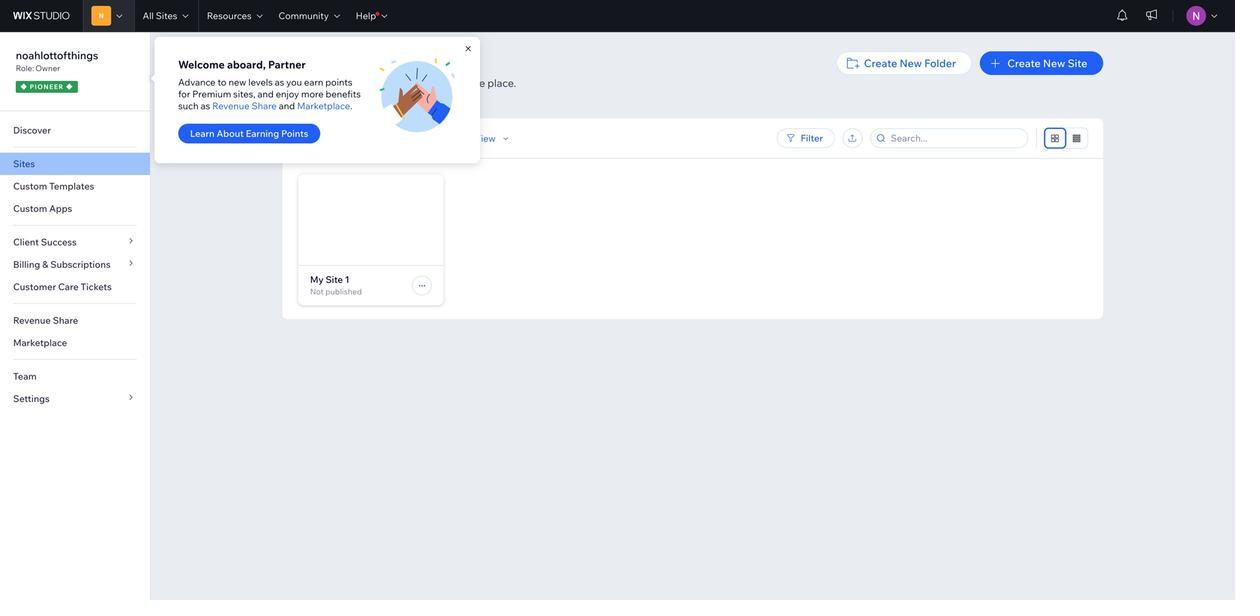 Task type: vqa. For each thing, say whether or not it's contained in the screenshot.
Custom
yes



Task type: describe. For each thing, give the bounding box(es) containing it.
revenue share and marketplace .
[[212, 100, 353, 112]]

revenue share link
[[0, 309, 150, 332]]

0 vertical spatial as
[[275, 76, 284, 88]]

sites for sites view and manage all your websites in one place.
[[283, 52, 327, 75]]

such
[[178, 100, 199, 112]]

aboard,
[[227, 58, 266, 71]]

one
[[467, 76, 485, 90]]

place.
[[488, 76, 517, 90]]

create new site link
[[980, 51, 1104, 75]]

share for revenue share
[[53, 315, 78, 326]]

you
[[287, 76, 302, 88]]

new for folder
[[900, 57, 923, 70]]

my site 1 not published
[[310, 274, 362, 296]]

learn about earning points button
[[178, 124, 320, 143]]

1 ◆ from the left
[[20, 83, 28, 91]]

partner
[[268, 58, 306, 71]]

custom for custom apps
[[13, 203, 47, 214]]

billing & subscriptions
[[13, 259, 111, 270]]

sites,
[[233, 88, 256, 100]]

sidebar element
[[0, 32, 151, 600]]

all
[[143, 10, 154, 21]]

create new folder button
[[837, 51, 973, 75]]

pioneer
[[30, 83, 64, 91]]

sites view and manage all your websites in one place.
[[283, 52, 517, 90]]

help
[[356, 10, 376, 21]]

custom templates link
[[0, 175, 150, 197]]

custom apps link
[[0, 197, 150, 220]]

advance to new levels as you earn points for premium sites, and enjoy more benefits such as
[[178, 76, 361, 112]]

enjoy
[[276, 88, 299, 100]]

all
[[372, 76, 383, 90]]

in
[[456, 76, 464, 90]]

and for sites
[[309, 76, 328, 90]]

team
[[13, 371, 37, 382]]

more
[[301, 88, 324, 100]]

not
[[310, 287, 324, 296]]

points
[[326, 76, 353, 88]]

apps
[[49, 203, 72, 214]]

view for manage
[[475, 132, 496, 144]]

2 ◆ from the left
[[66, 83, 73, 91]]

settings
[[13, 393, 50, 404]]

noahlottofthings role: owner
[[16, 49, 98, 73]]

points
[[281, 128, 309, 139]]

learn
[[190, 128, 215, 139]]

benefits
[[326, 88, 361, 100]]

manage view button
[[438, 132, 512, 144]]

settings button
[[0, 388, 150, 410]]

filter
[[801, 132, 824, 144]]

discover
[[13, 124, 51, 136]]

community
[[279, 10, 329, 21]]

n button
[[83, 0, 134, 32]]

my site 1 image
[[298, 174, 444, 265]]

manage view
[[438, 132, 496, 144]]

marketplace link
[[0, 332, 150, 354]]

sites for sites
[[13, 158, 35, 169]]

my
[[310, 274, 324, 285]]

manage
[[438, 132, 473, 144]]

1
[[345, 274, 350, 285]]



Task type: locate. For each thing, give the bounding box(es) containing it.
1 vertical spatial sites
[[283, 52, 327, 75]]

levels
[[249, 76, 273, 88]]

1 vertical spatial custom
[[13, 203, 47, 214]]

1 horizontal spatial view
[[475, 132, 496, 144]]

share inside sidebar element
[[53, 315, 78, 326]]

to
[[218, 76, 227, 88]]

marketplace
[[297, 100, 350, 112], [13, 337, 67, 348]]

and down 'levels'
[[258, 88, 274, 100]]

resources
[[207, 10, 252, 21]]

role:
[[16, 63, 34, 73]]

1 horizontal spatial site
[[1068, 57, 1088, 70]]

websites
[[410, 76, 453, 90]]

revenue for revenue share and marketplace .
[[212, 100, 250, 112]]

custom
[[13, 180, 47, 192], [13, 203, 47, 214]]

subscriptions
[[50, 259, 111, 270]]

and for revenue
[[279, 100, 295, 112]]

0 vertical spatial marketplace
[[297, 100, 350, 112]]

folder
[[925, 57, 957, 70]]

noahlottofthings
[[16, 49, 98, 62]]

and down "enjoy"
[[279, 100, 295, 112]]

0 horizontal spatial ◆
[[20, 83, 28, 91]]

and inside sites view and manage all your websites in one place.
[[309, 76, 328, 90]]

sites up earn
[[283, 52, 327, 75]]

care
[[58, 281, 79, 293]]

create new folder
[[865, 57, 957, 70]]

view for sites
[[283, 76, 307, 90]]

revenue share button
[[212, 100, 277, 112]]

2 custom from the top
[[13, 203, 47, 214]]

welcome
[[178, 58, 225, 71]]

earning
[[246, 128, 279, 139]]

custom templates
[[13, 180, 94, 192]]

◆ pioneer ◆
[[20, 83, 73, 91]]

team link
[[0, 365, 150, 388]]

custom up custom apps
[[13, 180, 47, 192]]

site
[[1068, 57, 1088, 70], [326, 274, 343, 285]]

and
[[309, 76, 328, 90], [258, 88, 274, 100], [279, 100, 295, 112]]

new
[[900, 57, 923, 70], [1044, 57, 1066, 70]]

1 vertical spatial marketplace
[[13, 337, 67, 348]]

share up marketplace link on the bottom left
[[53, 315, 78, 326]]

premium
[[192, 88, 231, 100]]

and inside advance to new levels as you earn points for premium sites, and enjoy more benefits such as
[[258, 88, 274, 100]]

2 new from the left
[[1044, 57, 1066, 70]]

.
[[350, 100, 353, 112]]

new
[[229, 76, 246, 88]]

success
[[41, 236, 77, 248]]

0 horizontal spatial view
[[283, 76, 307, 90]]

published
[[326, 287, 362, 296]]

1 vertical spatial view
[[475, 132, 496, 144]]

◆
[[20, 83, 28, 91], [66, 83, 73, 91]]

0 horizontal spatial and
[[258, 88, 274, 100]]

1 create from the left
[[865, 57, 898, 70]]

templates
[[49, 180, 94, 192]]

your
[[385, 76, 407, 90]]

0 vertical spatial custom
[[13, 180, 47, 192]]

revenue down the sites, on the top of the page
[[212, 100, 250, 112]]

customer care tickets
[[13, 281, 112, 293]]

1 horizontal spatial revenue
[[212, 100, 250, 112]]

0 horizontal spatial create
[[865, 57, 898, 70]]

1 horizontal spatial and
[[279, 100, 295, 112]]

and up marketplace button
[[309, 76, 328, 90]]

share for revenue share and marketplace .
[[252, 100, 277, 112]]

about
[[217, 128, 244, 139]]

marketplace button
[[297, 100, 350, 112]]

1 vertical spatial revenue
[[13, 315, 51, 326]]

0 horizontal spatial share
[[53, 315, 78, 326]]

1 horizontal spatial marketplace
[[297, 100, 350, 112]]

1 horizontal spatial share
[[252, 100, 277, 112]]

1 horizontal spatial sites
[[156, 10, 177, 21]]

manage
[[330, 76, 370, 90]]

client
[[13, 236, 39, 248]]

1 new from the left
[[900, 57, 923, 70]]

0 horizontal spatial revenue
[[13, 315, 51, 326]]

welcome aboard, partner
[[178, 58, 306, 71]]

discover link
[[0, 119, 150, 141]]

revenue inside sidebar element
[[13, 315, 51, 326]]

1 horizontal spatial as
[[275, 76, 284, 88]]

client success button
[[0, 231, 150, 253]]

2 vertical spatial sites
[[13, 158, 35, 169]]

as up "enjoy"
[[275, 76, 284, 88]]

view inside dropdown button
[[475, 132, 496, 144]]

sites link
[[0, 153, 150, 175]]

custom for custom templates
[[13, 180, 47, 192]]

marketplace down more on the top
[[297, 100, 350, 112]]

custom apps
[[13, 203, 72, 214]]

n
[[99, 12, 104, 20]]

marketplace inside sidebar element
[[13, 337, 67, 348]]

owner
[[35, 63, 60, 73]]

learn about earning points
[[190, 128, 309, 139]]

0 horizontal spatial as
[[201, 100, 210, 112]]

0 horizontal spatial marketplace
[[13, 337, 67, 348]]

&
[[42, 259, 48, 270]]

share down the sites, on the top of the page
[[252, 100, 277, 112]]

1 horizontal spatial ◆
[[66, 83, 73, 91]]

advance
[[178, 76, 216, 88]]

1 horizontal spatial create
[[1008, 57, 1041, 70]]

◆ down the role:
[[20, 83, 28, 91]]

new inside button
[[900, 57, 923, 70]]

create
[[865, 57, 898, 70], [1008, 57, 1041, 70]]

1 horizontal spatial new
[[1044, 57, 1066, 70]]

0 vertical spatial sites
[[156, 10, 177, 21]]

sites down discover
[[13, 158, 35, 169]]

Unsaved view field
[[303, 129, 395, 147]]

billing & subscriptions button
[[0, 253, 150, 276]]

earn
[[304, 76, 324, 88]]

2 horizontal spatial and
[[309, 76, 328, 90]]

revenue for revenue share
[[13, 315, 51, 326]]

2 horizontal spatial sites
[[283, 52, 327, 75]]

1 vertical spatial as
[[201, 100, 210, 112]]

create inside button
[[865, 57, 898, 70]]

2 create from the left
[[1008, 57, 1041, 70]]

revenue
[[212, 100, 250, 112], [13, 315, 51, 326]]

Search... field
[[887, 129, 1024, 147]]

view
[[283, 76, 307, 90], [475, 132, 496, 144]]

0 vertical spatial site
[[1068, 57, 1088, 70]]

my site 1 list
[[298, 174, 1104, 319]]

0 vertical spatial revenue
[[212, 100, 250, 112]]

customer care tickets link
[[0, 276, 150, 298]]

0 horizontal spatial sites
[[13, 158, 35, 169]]

create new site
[[1008, 57, 1088, 70]]

filter button
[[778, 128, 835, 148]]

view down partner
[[283, 76, 307, 90]]

sites inside sidebar element
[[13, 158, 35, 169]]

as down premium
[[201, 100, 210, 112]]

new for site
[[1044, 57, 1066, 70]]

1 custom from the top
[[13, 180, 47, 192]]

all sites
[[143, 10, 177, 21]]

sites right all
[[156, 10, 177, 21]]

0 vertical spatial view
[[283, 76, 307, 90]]

site inside my site 1 not published
[[326, 274, 343, 285]]

1 vertical spatial share
[[53, 315, 78, 326]]

create for create new folder
[[865, 57, 898, 70]]

as
[[275, 76, 284, 88], [201, 100, 210, 112]]

◆ right pioneer
[[66, 83, 73, 91]]

client success
[[13, 236, 77, 248]]

view right 'manage'
[[475, 132, 496, 144]]

0 horizontal spatial new
[[900, 57, 923, 70]]

share
[[252, 100, 277, 112], [53, 315, 78, 326]]

custom left apps
[[13, 203, 47, 214]]

sites inside sites view and manage all your websites in one place.
[[283, 52, 327, 75]]

tickets
[[81, 281, 112, 293]]

customer
[[13, 281, 56, 293]]

help button
[[348, 0, 395, 32]]

billing
[[13, 259, 40, 270]]

0 vertical spatial share
[[252, 100, 277, 112]]

view inside sites view and manage all your websites in one place.
[[283, 76, 307, 90]]

revenue share
[[13, 315, 78, 326]]

revenue down customer
[[13, 315, 51, 326]]

for
[[178, 88, 190, 100]]

1 vertical spatial site
[[326, 274, 343, 285]]

marketplace down the revenue share
[[13, 337, 67, 348]]

0 horizontal spatial site
[[326, 274, 343, 285]]

create for create new site
[[1008, 57, 1041, 70]]



